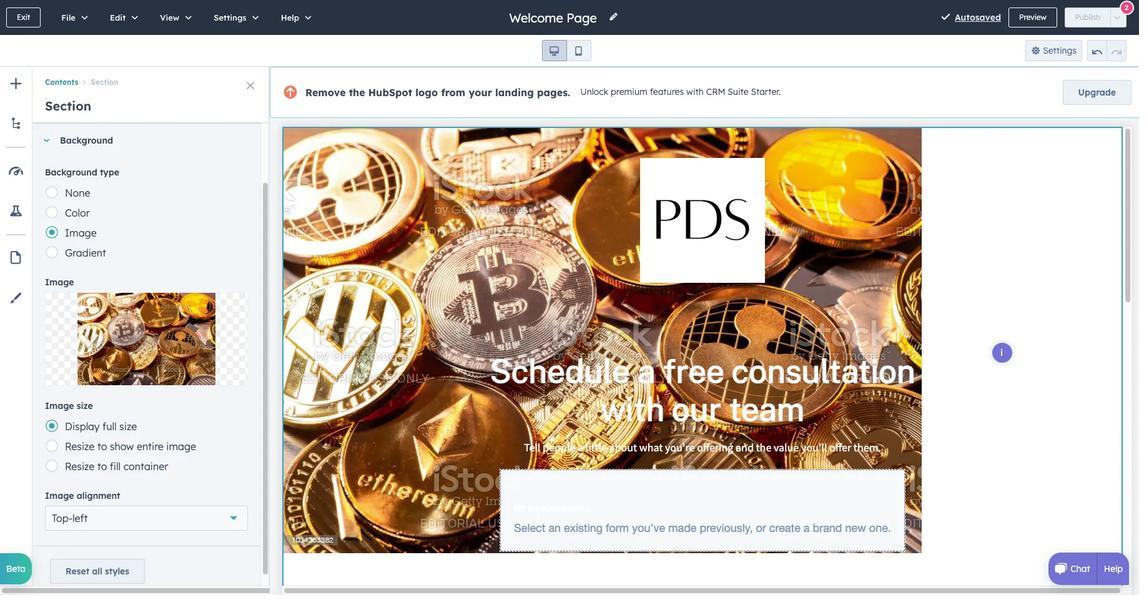 Task type: describe. For each thing, give the bounding box(es) containing it.
to for show
[[97, 440, 107, 453]]

styles
[[105, 566, 129, 577]]

beta button
[[0, 553, 32, 585]]

background button
[[32, 124, 248, 157]]

left
[[73, 512, 88, 525]]

replace
[[130, 334, 163, 345]]

autosaved
[[955, 12, 1001, 23]]

suite
[[728, 86, 749, 98]]

reset all styles
[[66, 566, 129, 577]]

publish
[[1075, 12, 1101, 22]]

view button
[[147, 0, 201, 35]]

1 group from the left
[[542, 40, 591, 61]]

0 vertical spatial settings
[[214, 12, 247, 22]]

publish button
[[1065, 7, 1111, 27]]

1 vertical spatial settings button
[[1025, 40, 1082, 61]]

display
[[65, 420, 100, 433]]

1 horizontal spatial help
[[1104, 563, 1123, 575]]

reset all styles button
[[50, 559, 145, 584]]

with
[[686, 86, 704, 98]]

image size element
[[45, 416, 248, 476]]

image alignment
[[45, 490, 120, 502]]

full
[[102, 420, 117, 433]]

autosaved button
[[955, 10, 1001, 25]]

size inside "element"
[[119, 420, 137, 433]]

chat
[[1071, 563, 1090, 575]]

image down the gradient
[[45, 277, 74, 288]]

background type
[[45, 167, 119, 178]]

close image
[[247, 82, 254, 89]]

top-
[[52, 512, 73, 525]]

premium
[[611, 86, 648, 98]]

fill
[[110, 460, 121, 473]]

contents
[[45, 78, 78, 87]]

from
[[441, 86, 465, 99]]

view
[[160, 12, 179, 22]]

logo
[[416, 86, 438, 99]]

edit
[[110, 12, 126, 22]]

landing
[[495, 86, 534, 99]]

file
[[61, 12, 76, 22]]

unlock
[[580, 86, 608, 98]]

replace button
[[45, 292, 248, 386]]

none
[[65, 187, 90, 199]]

resize for resize to show entire image
[[65, 440, 95, 453]]

1 vertical spatial section
[[45, 98, 91, 114]]

your
[[469, 86, 492, 99]]

to for fill
[[97, 460, 107, 473]]

image up top-
[[45, 490, 74, 502]]

help button
[[268, 0, 320, 35]]

color
[[65, 207, 90, 219]]



Task type: locate. For each thing, give the bounding box(es) containing it.
settings right view button
[[214, 12, 247, 22]]

1 resize from the top
[[65, 440, 95, 453]]

0 vertical spatial background
[[60, 135, 113, 146]]

2 group from the left
[[1087, 40, 1127, 61]]

edit button
[[97, 0, 147, 35]]

all
[[92, 566, 102, 577]]

0 vertical spatial section
[[91, 78, 119, 87]]

publish group
[[1065, 7, 1127, 27]]

image
[[166, 440, 196, 453]]

top-left button
[[45, 506, 248, 531]]

show
[[110, 440, 134, 453]]

settings down preview button
[[1043, 45, 1077, 56]]

resize to fill container
[[65, 460, 168, 473]]

0 vertical spatial resize
[[65, 440, 95, 453]]

settings button
[[201, 0, 268, 35], [1025, 40, 1082, 61]]

group
[[542, 40, 591, 61], [1087, 40, 1127, 61]]

1 vertical spatial resize
[[65, 460, 95, 473]]

resize to show entire image
[[65, 440, 196, 453]]

caret image
[[42, 139, 50, 142]]

2
[[1125, 3, 1129, 12]]

None field
[[508, 9, 601, 26]]

size right full
[[119, 420, 137, 433]]

top-left
[[52, 512, 88, 525]]

size
[[77, 400, 93, 412], [119, 420, 137, 433]]

1 horizontal spatial size
[[119, 420, 137, 433]]

alignment
[[77, 490, 120, 502]]

background for background type
[[45, 167, 97, 178]]

background inside dropdown button
[[60, 135, 113, 146]]

1 vertical spatial background
[[45, 167, 97, 178]]

exit link
[[6, 7, 41, 27]]

gradient
[[65, 247, 106, 259]]

the
[[349, 86, 365, 99]]

preview
[[1019, 12, 1047, 22]]

to left show
[[97, 440, 107, 453]]

0 vertical spatial size
[[77, 400, 93, 412]]

starter.
[[751, 86, 781, 98]]

1 vertical spatial size
[[119, 420, 137, 433]]

1 horizontal spatial settings
[[1043, 45, 1077, 56]]

contents button
[[45, 78, 78, 87]]

unlock premium features with crm suite starter.
[[580, 86, 781, 98]]

1 horizontal spatial settings button
[[1025, 40, 1082, 61]]

container
[[123, 460, 168, 473]]

reset
[[66, 566, 89, 577]]

2 to from the top
[[97, 460, 107, 473]]

group up pages.
[[542, 40, 591, 61]]

crm
[[706, 86, 725, 98]]

0 vertical spatial to
[[97, 440, 107, 453]]

display full size
[[65, 420, 137, 433]]

exit
[[17, 12, 30, 22]]

image
[[65, 227, 97, 239], [45, 277, 74, 288], [45, 400, 74, 412], [45, 490, 74, 502]]

entire
[[137, 440, 164, 453]]

1 vertical spatial settings
[[1043, 45, 1077, 56]]

background for background
[[60, 135, 113, 146]]

2 resize from the top
[[65, 460, 95, 473]]

upgrade
[[1078, 87, 1116, 98]]

preview button
[[1009, 7, 1057, 27]]

0 vertical spatial help
[[281, 12, 299, 22]]

navigation
[[32, 67, 270, 89]]

remove
[[305, 86, 346, 99]]

section down the contents button
[[45, 98, 91, 114]]

image down color
[[65, 227, 97, 239]]

background up background type
[[60, 135, 113, 146]]

remove the hubspot logo from your landing pages.
[[305, 86, 570, 99]]

0 horizontal spatial settings button
[[201, 0, 268, 35]]

resize down display
[[65, 440, 95, 453]]

resize for resize to fill container
[[65, 460, 95, 473]]

0 horizontal spatial help
[[281, 12, 299, 22]]

1 to from the top
[[97, 440, 107, 453]]

section right contents
[[91, 78, 119, 87]]

group down publish group
[[1087, 40, 1127, 61]]

0 vertical spatial settings button
[[201, 0, 268, 35]]

section button
[[78, 78, 119, 87]]

beta
[[6, 563, 26, 575]]

hubspot
[[368, 86, 412, 99]]

0 horizontal spatial settings
[[214, 12, 247, 22]]

type
[[100, 167, 119, 178]]

resize up image alignment
[[65, 460, 95, 473]]

settings
[[214, 12, 247, 22], [1043, 45, 1077, 56]]

to left fill
[[97, 460, 107, 473]]

1 vertical spatial help
[[1104, 563, 1123, 575]]

image size
[[45, 400, 93, 412]]

file button
[[48, 0, 97, 35]]

1 horizontal spatial group
[[1087, 40, 1127, 61]]

size up display
[[77, 400, 93, 412]]

features
[[650, 86, 684, 98]]

1 vertical spatial to
[[97, 460, 107, 473]]

background up none
[[45, 167, 97, 178]]

help inside 'button'
[[281, 12, 299, 22]]

pages.
[[537, 86, 570, 99]]

0 horizontal spatial group
[[542, 40, 591, 61]]

resize
[[65, 440, 95, 453], [65, 460, 95, 473]]

navigation containing contents
[[32, 67, 270, 89]]

to
[[97, 440, 107, 453], [97, 460, 107, 473]]

help
[[281, 12, 299, 22], [1104, 563, 1123, 575]]

image up display
[[45, 400, 74, 412]]

upgrade link
[[1063, 80, 1132, 105]]

0 horizontal spatial size
[[77, 400, 93, 412]]

background
[[60, 135, 113, 146], [45, 167, 97, 178]]

section
[[91, 78, 119, 87], [45, 98, 91, 114]]



Task type: vqa. For each thing, say whether or not it's contained in the screenshot.
alignment
yes



